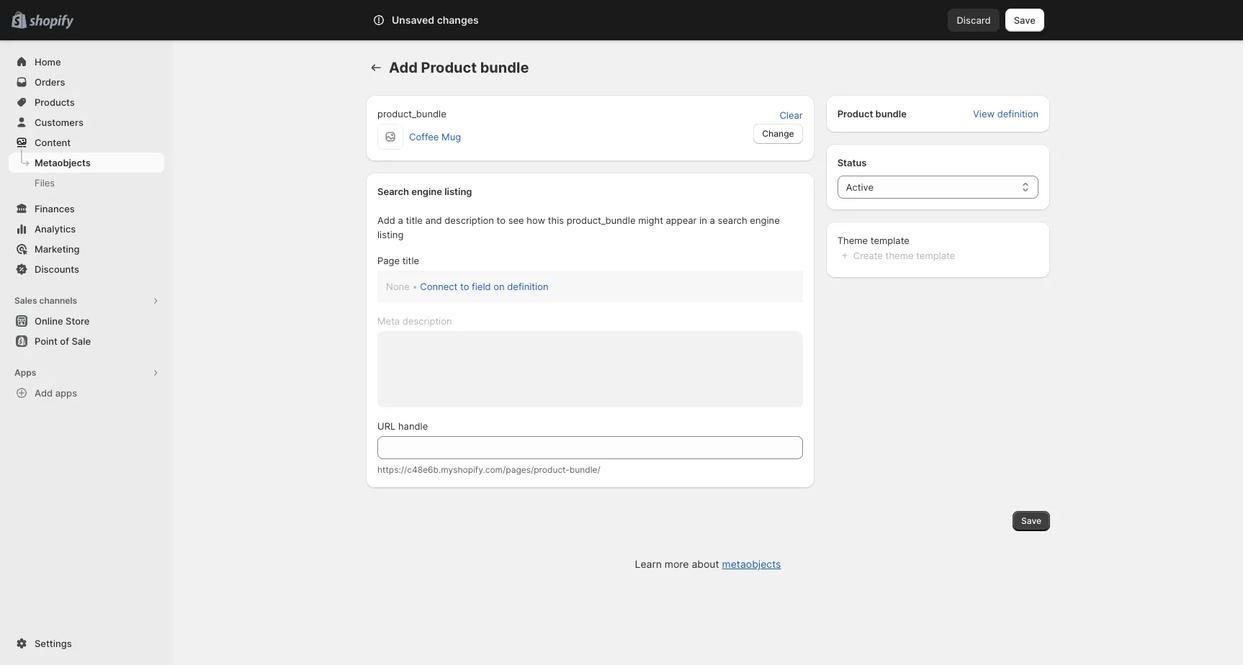 Task type: locate. For each thing, give the bounding box(es) containing it.
product_bundle
[[378, 108, 447, 120], [567, 215, 636, 226]]

online store
[[35, 316, 90, 327]]

1 horizontal spatial search
[[437, 14, 467, 26]]

search inside 'button'
[[437, 14, 467, 26]]

to
[[497, 215, 506, 226], [460, 281, 469, 293]]

1 horizontal spatial listing
[[445, 186, 472, 197]]

URL handle text field
[[378, 437, 803, 460]]

a right in
[[710, 215, 715, 226]]

product down changes
[[421, 59, 477, 76]]

title inside the add a title and description to see how this product_bundle might appear in a search engine listing
[[406, 215, 423, 226]]

title
[[406, 215, 423, 226], [403, 255, 419, 267]]

listing up page
[[378, 229, 404, 241]]

1 vertical spatial add
[[378, 215, 396, 226]]

1 vertical spatial bundle
[[876, 108, 907, 120]]

listing
[[445, 186, 472, 197], [378, 229, 404, 241]]

product up status
[[838, 108, 874, 120]]

metaobjects
[[722, 558, 781, 571]]

status
[[838, 157, 867, 169]]

0 vertical spatial definition
[[998, 108, 1039, 120]]

online store button
[[0, 311, 173, 331]]

apps button
[[9, 363, 164, 383]]

0 horizontal spatial search
[[378, 186, 409, 197]]

1 vertical spatial product_bundle
[[567, 215, 636, 226]]

products
[[35, 97, 75, 108]]

https://c48e6b.myshopify.com/pages/product-
[[378, 465, 570, 476]]

0 vertical spatial description
[[445, 215, 494, 226]]

•
[[412, 281, 418, 293]]

this
[[548, 215, 564, 226]]

product
[[421, 59, 477, 76], [838, 108, 874, 120]]

settings
[[35, 638, 72, 650]]

title left and
[[406, 215, 423, 226]]

to left field
[[460, 281, 469, 293]]

0 horizontal spatial product_bundle
[[378, 108, 447, 120]]

coffee mug link
[[409, 131, 461, 143]]

1 vertical spatial save
[[1022, 516, 1042, 527]]

0 vertical spatial title
[[406, 215, 423, 226]]

https://c48e6b.myshopify.com/pages/product-bundle/
[[378, 465, 601, 476]]

definition right on
[[507, 281, 549, 293]]

sale
[[72, 336, 91, 347]]

files link
[[9, 173, 164, 193]]

files
[[35, 177, 55, 189]]

0 vertical spatial to
[[497, 215, 506, 226]]

0 horizontal spatial engine
[[412, 186, 442, 197]]

0 vertical spatial engine
[[412, 186, 442, 197]]

product_bundle up coffee
[[378, 108, 447, 120]]

save for save button to the bottom
[[1022, 516, 1042, 527]]

finances link
[[9, 199, 164, 219]]

analytics
[[35, 223, 76, 235]]

1 horizontal spatial definition
[[998, 108, 1039, 120]]

metaobjects link
[[9, 153, 164, 173]]

add for add a title and description to see how this product_bundle might appear in a search engine listing
[[378, 215, 396, 226]]

description inside the add a title and description to see how this product_bundle might appear in a search engine listing
[[445, 215, 494, 226]]

engine
[[412, 186, 442, 197], [750, 215, 780, 226]]

sales
[[14, 295, 37, 306]]

metaobjects link
[[722, 558, 781, 571]]

change button
[[754, 124, 803, 144]]

none • connect to field on definition
[[386, 281, 549, 293]]

apps
[[55, 388, 77, 399]]

save
[[1014, 14, 1036, 26], [1022, 516, 1042, 527]]

discounts link
[[9, 259, 164, 280]]

view definition
[[973, 108, 1039, 120]]

bundle
[[480, 59, 529, 76], [876, 108, 907, 120]]

page
[[378, 255, 400, 267]]

change
[[762, 128, 794, 139]]

to left the see
[[497, 215, 506, 226]]

add
[[389, 59, 418, 76], [378, 215, 396, 226], [35, 388, 53, 399]]

0 horizontal spatial listing
[[378, 229, 404, 241]]

1 vertical spatial definition
[[507, 281, 549, 293]]

1 vertical spatial listing
[[378, 229, 404, 241]]

1 horizontal spatial engine
[[750, 215, 780, 226]]

add inside add apps button
[[35, 388, 53, 399]]

search
[[437, 14, 467, 26], [378, 186, 409, 197]]

add left apps
[[35, 388, 53, 399]]

0 vertical spatial save button
[[1006, 9, 1045, 32]]

description
[[445, 215, 494, 226], [403, 316, 452, 327]]

1 vertical spatial search
[[378, 186, 409, 197]]

search button
[[413, 9, 831, 32]]

0 vertical spatial search
[[437, 14, 467, 26]]

1 vertical spatial engine
[[750, 215, 780, 226]]

product_bundle inside the add a title and description to see how this product_bundle might appear in a search engine listing
[[567, 215, 636, 226]]

title right page
[[403, 255, 419, 267]]

add inside the add a title and description to see how this product_bundle might appear in a search engine listing
[[378, 215, 396, 226]]

view
[[973, 108, 995, 120]]

engine right search
[[750, 215, 780, 226]]

1 horizontal spatial product
[[838, 108, 874, 120]]

discard
[[957, 14, 991, 26]]

definition right view
[[998, 108, 1039, 120]]

description right and
[[445, 215, 494, 226]]

definition
[[998, 108, 1039, 120], [507, 281, 549, 293]]

1 horizontal spatial product_bundle
[[567, 215, 636, 226]]

add down unsaved
[[389, 59, 418, 76]]

description down connect
[[403, 316, 452, 327]]

template
[[871, 235, 910, 246]]

0 vertical spatial product
[[421, 59, 477, 76]]

search for search engine listing
[[378, 186, 409, 197]]

engine up and
[[412, 186, 442, 197]]

save button
[[1006, 9, 1045, 32], [1013, 512, 1051, 532]]

a left and
[[398, 215, 403, 226]]

add a title and description to see how this product_bundle might appear in a search engine listing
[[378, 215, 780, 241]]

channels
[[39, 295, 77, 306]]

none
[[386, 281, 410, 293]]

product_bundle right this
[[567, 215, 636, 226]]

field
[[472, 281, 491, 293]]

0 horizontal spatial bundle
[[480, 59, 529, 76]]

active
[[846, 182, 874, 193]]

marketing
[[35, 244, 80, 255]]

definition inside view definition "link"
[[998, 108, 1039, 120]]

unsaved
[[392, 14, 435, 26]]

1 vertical spatial product
[[838, 108, 874, 120]]

1 vertical spatial title
[[403, 255, 419, 267]]

shopify image
[[29, 15, 74, 29]]

listing down mug
[[445, 186, 472, 197]]

1 horizontal spatial to
[[497, 215, 506, 226]]

content link
[[9, 133, 164, 153]]

home link
[[9, 52, 164, 72]]

save for topmost save button
[[1014, 14, 1036, 26]]

search for search
[[437, 14, 467, 26]]

how
[[527, 215, 545, 226]]

Meta description text field
[[378, 331, 803, 408]]

0 horizontal spatial definition
[[507, 281, 549, 293]]

url handle
[[378, 421, 428, 432]]

discard button
[[949, 9, 1000, 32]]

point of sale link
[[9, 331, 164, 352]]

add up page
[[378, 215, 396, 226]]

0 horizontal spatial a
[[398, 215, 403, 226]]

2 vertical spatial add
[[35, 388, 53, 399]]

add apps button
[[9, 383, 164, 403]]

0 vertical spatial bundle
[[480, 59, 529, 76]]

1 horizontal spatial a
[[710, 215, 715, 226]]

0 vertical spatial add
[[389, 59, 418, 76]]

0 vertical spatial save
[[1014, 14, 1036, 26]]

0 horizontal spatial to
[[460, 281, 469, 293]]



Task type: describe. For each thing, give the bounding box(es) containing it.
home
[[35, 56, 61, 68]]

0 vertical spatial product_bundle
[[378, 108, 447, 120]]

of
[[60, 336, 69, 347]]

connect to field on definition link
[[412, 277, 557, 297]]

see
[[508, 215, 524, 226]]

1 vertical spatial to
[[460, 281, 469, 293]]

in
[[700, 215, 707, 226]]

customers link
[[9, 112, 164, 133]]

clear button
[[771, 105, 812, 125]]

1 a from the left
[[398, 215, 403, 226]]

view definition link
[[965, 104, 1048, 124]]

engine inside the add a title and description to see how this product_bundle might appear in a search engine listing
[[750, 215, 780, 226]]

coffee
[[409, 131, 439, 143]]

orders
[[35, 76, 65, 88]]

meta description
[[378, 316, 452, 327]]

customers
[[35, 117, 84, 128]]

on
[[494, 281, 505, 293]]

learn more about metaobjects
[[635, 558, 781, 571]]

point
[[35, 336, 58, 347]]

changes
[[437, 14, 479, 26]]

sales channels button
[[9, 291, 164, 311]]

content
[[35, 137, 71, 148]]

coffee mug
[[409, 131, 461, 143]]

more
[[665, 558, 689, 571]]

add product bundle
[[389, 59, 529, 76]]

connect
[[420, 281, 458, 293]]

theme
[[838, 235, 868, 246]]

listing inside the add a title and description to see how this product_bundle might appear in a search engine listing
[[378, 229, 404, 241]]

bundle/
[[570, 465, 601, 476]]

page title
[[378, 255, 419, 267]]

products link
[[9, 92, 164, 112]]

marketing link
[[9, 239, 164, 259]]

url
[[378, 421, 396, 432]]

online store link
[[9, 311, 164, 331]]

orders link
[[9, 72, 164, 92]]

add for add apps
[[35, 388, 53, 399]]

appear
[[666, 215, 697, 226]]

2 a from the left
[[710, 215, 715, 226]]

meta
[[378, 316, 400, 327]]

about
[[692, 558, 719, 571]]

handle
[[398, 421, 428, 432]]

point of sale button
[[0, 331, 173, 352]]

1 vertical spatial save button
[[1013, 512, 1051, 532]]

discounts
[[35, 264, 79, 275]]

analytics link
[[9, 219, 164, 239]]

add for add product bundle
[[389, 59, 418, 76]]

online
[[35, 316, 63, 327]]

product bundle
[[838, 108, 907, 120]]

might
[[638, 215, 664, 226]]

and
[[426, 215, 442, 226]]

clear
[[780, 110, 803, 121]]

theme template
[[838, 235, 910, 246]]

apps
[[14, 367, 36, 378]]

0 vertical spatial listing
[[445, 186, 472, 197]]

unsaved changes
[[392, 14, 479, 26]]

add apps
[[35, 388, 77, 399]]

1 horizontal spatial bundle
[[876, 108, 907, 120]]

to inside the add a title and description to see how this product_bundle might appear in a search engine listing
[[497, 215, 506, 226]]

sales channels
[[14, 295, 77, 306]]

metaobjects
[[35, 157, 91, 169]]

point of sale
[[35, 336, 91, 347]]

learn
[[635, 558, 662, 571]]

search
[[718, 215, 748, 226]]

settings link
[[9, 634, 164, 654]]

1 vertical spatial description
[[403, 316, 452, 327]]

finances
[[35, 203, 75, 215]]

0 horizontal spatial product
[[421, 59, 477, 76]]

search engine listing
[[378, 186, 472, 197]]

mug
[[442, 131, 461, 143]]

store
[[66, 316, 90, 327]]



Task type: vqa. For each thing, say whether or not it's contained in the screenshot.
the Discounts link
yes



